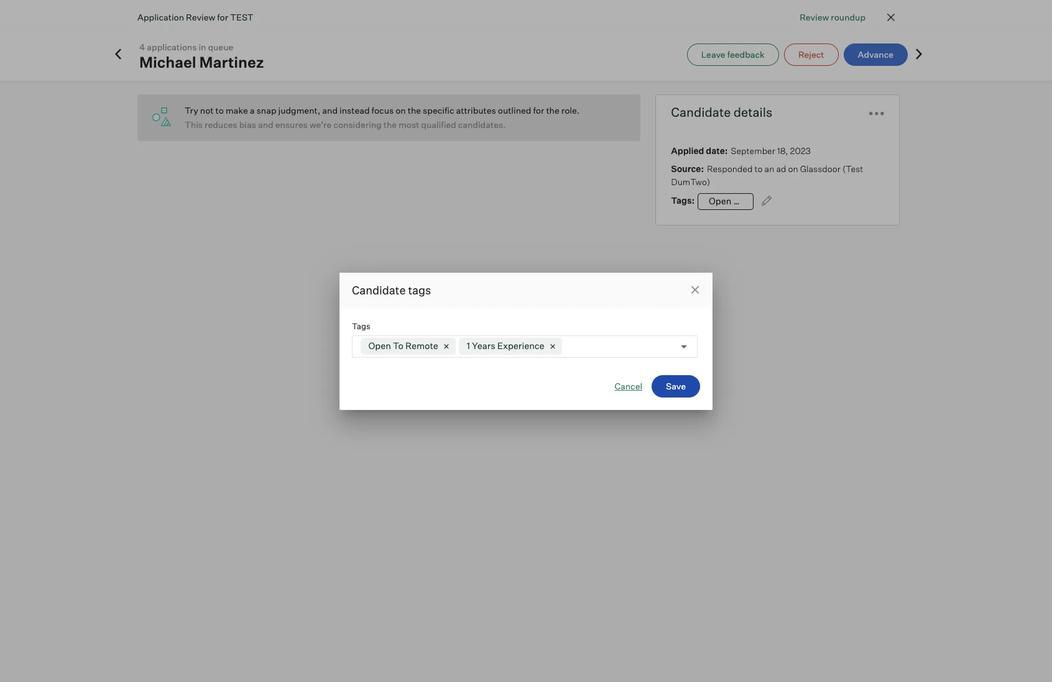 Task type: vqa. For each thing, say whether or not it's contained in the screenshot.
"APPLICATION"
yes



Task type: describe. For each thing, give the bounding box(es) containing it.
candidate for candidate details
[[671, 104, 731, 120]]

review inside review roundup 'link'
[[800, 12, 829, 22]]

0 vertical spatial for
[[217, 12, 228, 23]]

0 horizontal spatial the
[[383, 119, 397, 130]]

dumtwo)
[[671, 177, 710, 187]]

2023
[[790, 146, 811, 156]]

source:
[[671, 164, 704, 174]]

queue
[[208, 41, 233, 52]]

advance button
[[843, 43, 908, 66]]

(test
[[842, 164, 863, 174]]

to inside responded to an ad on glassdoor (test dumtwo)
[[755, 164, 763, 174]]

applications
[[147, 41, 197, 52]]

application
[[137, 12, 184, 23]]

attributes
[[456, 105, 496, 116]]

roundup
[[831, 12, 866, 22]]

a
[[250, 105, 255, 116]]

this
[[185, 119, 203, 130]]

close image
[[884, 10, 899, 25]]

add a candidate tag image
[[762, 196, 772, 206]]

glassdoor
[[800, 164, 841, 174]]

0 horizontal spatial and
[[258, 119, 273, 130]]

candidate tags dialog
[[340, 273, 713, 410]]

save
[[666, 381, 686, 391]]

test
[[230, 12, 253, 23]]

responded to an ad on glassdoor (test dumtwo)
[[671, 164, 863, 187]]

bias
[[239, 119, 256, 130]]

reduces
[[205, 119, 237, 130]]

candidates.
[[458, 119, 506, 130]]

reject button
[[784, 43, 839, 66]]

ad
[[776, 164, 786, 174]]

candidate for candidate tags
[[352, 283, 406, 297]]

on inside responded to an ad on glassdoor (test dumtwo)
[[788, 164, 798, 174]]

instead
[[340, 105, 370, 116]]

experience
[[497, 341, 544, 352]]

tags:
[[671, 195, 695, 206]]

leave
[[701, 49, 725, 59]]

michael martinez link
[[139, 53, 264, 71]]

on inside try not to make a snap judgment, and instead focus on the specific attributes outlined for the role. this reduces bias and ensures we're considering the most qualified candidates.
[[396, 105, 406, 116]]

review roundup
[[800, 12, 866, 22]]

feedback
[[727, 49, 765, 59]]

reject
[[798, 49, 824, 59]]

to
[[393, 341, 403, 352]]

an
[[765, 164, 774, 174]]

candidate tags
[[352, 283, 431, 297]]

candidate actions image
[[869, 112, 884, 116]]

4
[[139, 41, 145, 52]]

cancel link
[[615, 380, 642, 393]]

review roundup link
[[800, 11, 866, 24]]

martinez
[[199, 53, 264, 71]]

michael
[[139, 53, 196, 71]]



Task type: locate. For each thing, give the bounding box(es) containing it.
open
[[368, 341, 391, 352]]

1 horizontal spatial to
[[755, 164, 763, 174]]

on up most
[[396, 105, 406, 116]]

date:
[[706, 146, 728, 156]]

1 vertical spatial on
[[788, 164, 798, 174]]

ensures
[[275, 119, 308, 130]]

to inside try not to make a snap judgment, and instead focus on the specific attributes outlined for the role. this reduces bias and ensures we're considering the most qualified candidates.
[[215, 105, 224, 116]]

18,
[[777, 146, 788, 156]]

advance
[[858, 49, 894, 59]]

0 vertical spatial and
[[322, 105, 338, 116]]

and up we're
[[322, 105, 338, 116]]

snap
[[257, 105, 276, 116]]

not
[[200, 105, 214, 116]]

0 horizontal spatial on
[[396, 105, 406, 116]]

for inside try not to make a snap judgment, and instead focus on the specific attributes outlined for the role. this reduces bias and ensures we're considering the most qualified candidates.
[[533, 105, 544, 116]]

focus
[[372, 105, 394, 116]]

review left roundup at right
[[800, 12, 829, 22]]

outlined
[[498, 105, 531, 116]]

candidate inside dialog
[[352, 283, 406, 297]]

tags
[[408, 283, 431, 297]]

1 horizontal spatial on
[[788, 164, 798, 174]]

next image
[[913, 48, 925, 60]]

1 vertical spatial and
[[258, 119, 273, 130]]

qualified
[[421, 119, 456, 130]]

1 horizontal spatial the
[[408, 105, 421, 116]]

0 vertical spatial candidate
[[671, 104, 731, 120]]

try
[[185, 105, 198, 116]]

to
[[215, 105, 224, 116], [755, 164, 763, 174]]

open to remote
[[368, 341, 438, 352]]

the
[[408, 105, 421, 116], [546, 105, 559, 116], [383, 119, 397, 130]]

2 horizontal spatial the
[[546, 105, 559, 116]]

to left an
[[755, 164, 763, 174]]

years
[[472, 341, 495, 352]]

on right ad
[[788, 164, 798, 174]]

for left test
[[217, 12, 228, 23]]

candidate actions element
[[869, 101, 884, 123]]

candidate
[[671, 104, 731, 120], [352, 283, 406, 297]]

0 vertical spatial to
[[215, 105, 224, 116]]

make
[[226, 105, 248, 116]]

review
[[800, 12, 829, 22], [186, 12, 215, 23]]

tags
[[352, 321, 370, 331]]

1 horizontal spatial for
[[533, 105, 544, 116]]

applied date: september 18, 2023
[[671, 146, 811, 156]]

considering
[[333, 119, 382, 130]]

next element
[[913, 48, 925, 61]]

september
[[731, 146, 775, 156]]

remote
[[405, 341, 438, 352]]

0 vertical spatial on
[[396, 105, 406, 116]]

on
[[396, 105, 406, 116], [788, 164, 798, 174]]

responded
[[707, 164, 753, 174]]

most
[[399, 119, 419, 130]]

0 horizontal spatial to
[[215, 105, 224, 116]]

0 horizontal spatial for
[[217, 12, 228, 23]]

1 vertical spatial to
[[755, 164, 763, 174]]

1 years experience
[[467, 341, 544, 352]]

2 review from the left
[[186, 12, 215, 23]]

details
[[734, 104, 773, 120]]

role.
[[561, 105, 580, 116]]

cancel
[[615, 381, 642, 391]]

in
[[199, 41, 206, 52]]

1
[[467, 341, 470, 352]]

and
[[322, 105, 338, 116], [258, 119, 273, 130]]

judgment,
[[278, 105, 320, 116]]

0 horizontal spatial review
[[186, 12, 215, 23]]

candidate up "applied"
[[671, 104, 731, 120]]

application review for test
[[137, 12, 253, 23]]

1 vertical spatial candidate
[[352, 283, 406, 297]]

the left role.
[[546, 105, 559, 116]]

previous image
[[112, 48, 124, 60]]

previous element
[[112, 48, 124, 61]]

4 applications in queue michael martinez
[[139, 41, 264, 71]]

applied
[[671, 146, 704, 156]]

candidate up tags
[[352, 283, 406, 297]]

for
[[217, 12, 228, 23], [533, 105, 544, 116]]

the up most
[[408, 105, 421, 116]]

to right not
[[215, 105, 224, 116]]

review up in
[[186, 12, 215, 23]]

save button
[[652, 375, 700, 398]]

try not to make a snap judgment, and instead focus on the specific attributes outlined for the role. this reduces bias and ensures we're considering the most qualified candidates.
[[185, 105, 580, 130]]

candidate details
[[671, 104, 773, 120]]

leave feedback button
[[687, 43, 779, 66]]

the down focus at the left top of the page
[[383, 119, 397, 130]]

specific
[[423, 105, 454, 116]]

1 horizontal spatial review
[[800, 12, 829, 22]]

0 horizontal spatial candidate
[[352, 283, 406, 297]]

we're
[[310, 119, 332, 130]]

and down 'snap' on the top
[[258, 119, 273, 130]]

leave feedback
[[701, 49, 765, 59]]

1 horizontal spatial and
[[322, 105, 338, 116]]

for right "outlined"
[[533, 105, 544, 116]]

1 vertical spatial for
[[533, 105, 544, 116]]

1 review from the left
[[800, 12, 829, 22]]

1 horizontal spatial candidate
[[671, 104, 731, 120]]



